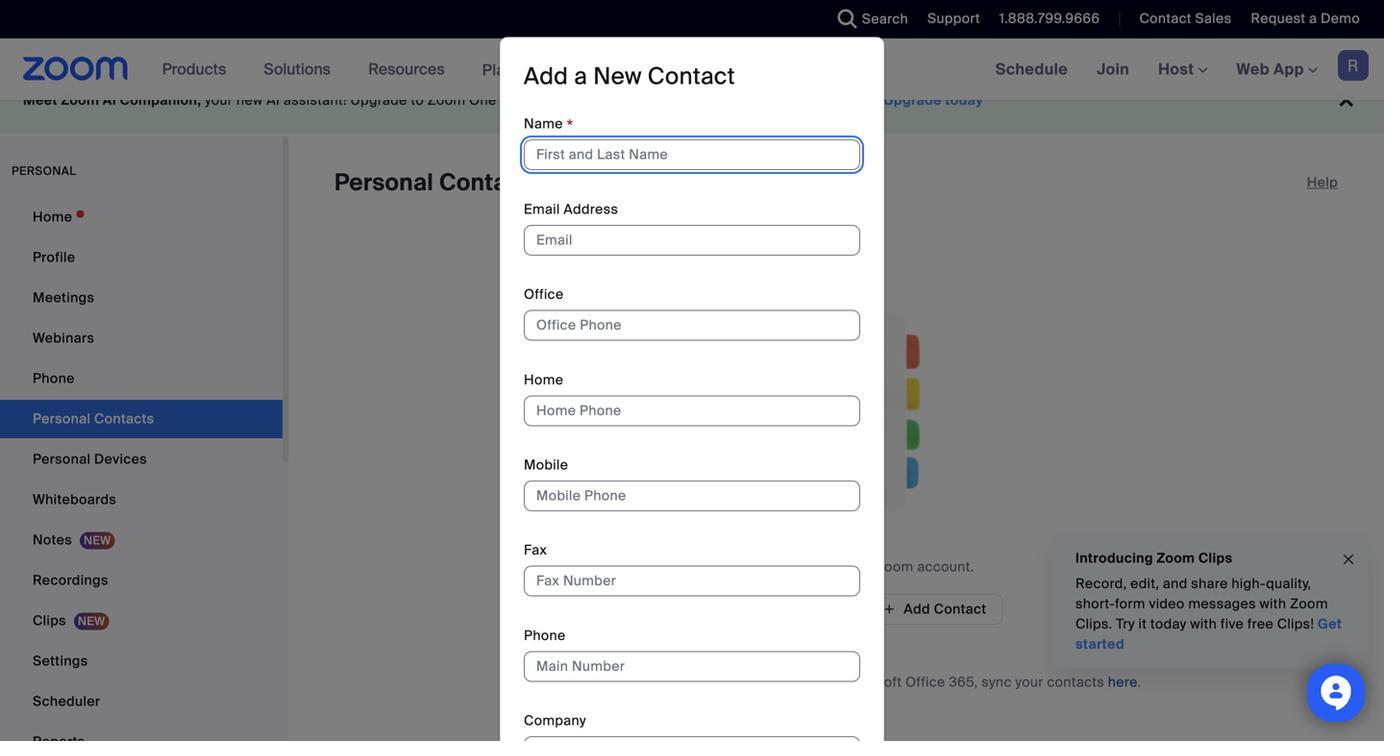 Task type: vqa. For each thing, say whether or not it's contained in the screenshot.
left Upgrade
yes



Task type: locate. For each thing, give the bounding box(es) containing it.
0 horizontal spatial and
[[526, 91, 551, 109]]

1 horizontal spatial office
[[906, 674, 946, 691]]

0 horizontal spatial upgrade
[[351, 91, 407, 109]]

new
[[237, 91, 263, 109]]

edit,
[[1131, 575, 1160, 593]]

0 vertical spatial and
[[526, 91, 551, 109]]

home inside add a new contact dialog
[[524, 371, 564, 389]]

Office Phone text field
[[524, 310, 861, 341]]

your right sync
[[1016, 674, 1044, 691]]

free
[[1248, 616, 1274, 633]]

office down email
[[524, 286, 564, 303]]

email address
[[524, 200, 619, 218]]

schedule link
[[982, 38, 1083, 100]]

add right pro
[[524, 62, 569, 91]]

office
[[524, 286, 564, 303], [906, 674, 946, 691]]

2 vertical spatial and
[[812, 674, 836, 691]]

0 vertical spatial home
[[33, 208, 72, 226]]

settings
[[33, 653, 88, 670]]

add inside add a new contact dialog
[[524, 62, 569, 91]]

zoom up edit,
[[1158, 550, 1196, 567]]

clips up settings
[[33, 612, 66, 630]]

and
[[526, 91, 551, 109], [1164, 575, 1188, 593], [812, 674, 836, 691]]

0 vertical spatial office
[[524, 286, 564, 303]]

your left new
[[205, 91, 233, 109]]

2 vertical spatial your
[[1016, 674, 1044, 691]]

scheduler link
[[0, 683, 283, 721]]

with down messages
[[1191, 616, 1218, 633]]

.
[[1138, 674, 1142, 691]]

meet zoom ai companion, footer
[[0, 67, 1385, 134]]

1 horizontal spatial contacts
[[1048, 674, 1105, 691]]

one
[[469, 91, 497, 109]]

1 horizontal spatial microsoft
[[840, 674, 902, 691]]

sync
[[982, 674, 1012, 691]]

0 horizontal spatial add
[[524, 62, 569, 91]]

zoom up clips! on the right
[[1291, 595, 1329, 613]]

to left the one
[[411, 91, 424, 109]]

added
[[782, 558, 824, 576]]

0 horizontal spatial personal
[[33, 451, 91, 468]]

a left new
[[574, 62, 588, 91]]

today inside record, edit, and share high-quality, short-form video messages with zoom clips. try it today with five free clips!
[[1151, 616, 1187, 633]]

0 vertical spatial with
[[1260, 595, 1287, 613]]

contact left sales
[[1140, 10, 1192, 27]]

0 horizontal spatial a
[[574, 62, 588, 91]]

to
[[411, 91, 424, 109], [630, 91, 643, 109], [828, 558, 841, 576]]

meet zoom ai companion, your new ai assistant! upgrade to zoom one pro and get access to ai companion at no additional cost. upgrade today
[[23, 91, 984, 109]]

exchange,
[[740, 674, 808, 691]]

0 vertical spatial clips
[[1199, 550, 1233, 567]]

with up free on the right of the page
[[1260, 595, 1287, 613]]

contacts
[[439, 168, 542, 198]]

microsoft right calendar,
[[674, 674, 736, 691]]

Email Address text field
[[524, 225, 861, 256]]

1 vertical spatial contact
[[648, 62, 736, 91]]

1 vertical spatial a
[[574, 62, 588, 91]]

plans & pricing link
[[482, 60, 595, 80], [482, 60, 595, 80]]

0 vertical spatial today
[[946, 91, 984, 109]]

your
[[205, 91, 233, 109], [844, 558, 872, 576], [1016, 674, 1044, 691]]

1 microsoft from the left
[[674, 674, 736, 691]]

contacts
[[721, 558, 779, 576], [1048, 674, 1105, 691]]

phone down webinars
[[33, 370, 75, 388]]

0 vertical spatial personal
[[335, 168, 434, 198]]

and inside record, edit, and share high-quality, short-form video messages with zoom clips. try it today with five free clips!
[[1164, 575, 1188, 593]]

upgrade right assistant!
[[351, 91, 407, 109]]

ai
[[103, 91, 116, 109], [267, 91, 280, 109], [647, 91, 660, 109]]

office inside add a new contact dialog
[[524, 286, 564, 303]]

3 ai from the left
[[647, 91, 660, 109]]

1 vertical spatial your
[[844, 558, 872, 576]]

address
[[564, 200, 619, 218]]

0 vertical spatial add
[[524, 62, 569, 91]]

2 horizontal spatial to
[[828, 558, 841, 576]]

phone inside personal menu menu
[[33, 370, 75, 388]]

form
[[1116, 595, 1146, 613]]

contacts down started
[[1048, 674, 1105, 691]]

contacts right the no
[[721, 558, 779, 576]]

banner
[[0, 38, 1385, 101]]

your for to
[[844, 558, 872, 576]]

profile
[[33, 249, 75, 266]]

0 vertical spatial phone
[[33, 370, 75, 388]]

Phone text field
[[524, 652, 861, 682]]

meetings navigation
[[982, 38, 1385, 101]]

1 vertical spatial contacts
[[1048, 674, 1105, 691]]

share
[[1192, 575, 1229, 593]]

1 vertical spatial add
[[904, 601, 931, 618]]

add
[[524, 62, 569, 91], [904, 601, 931, 618]]

zoom logo image
[[23, 57, 128, 81]]

1 horizontal spatial home
[[524, 371, 564, 389]]

cost.
[[848, 91, 881, 109]]

0 horizontal spatial clips
[[33, 612, 66, 630]]

1 horizontal spatial and
[[812, 674, 836, 691]]

2 horizontal spatial your
[[1016, 674, 1044, 691]]

add for add contact
[[904, 601, 931, 618]]

2 ai from the left
[[267, 91, 280, 109]]

product information navigation
[[148, 38, 610, 101]]

add contact
[[904, 601, 987, 618]]

to right access at left
[[630, 91, 643, 109]]

add right add image
[[904, 601, 931, 618]]

1 vertical spatial and
[[1164, 575, 1188, 593]]

close image
[[1342, 549, 1357, 571]]

0 horizontal spatial to
[[411, 91, 424, 109]]

1 horizontal spatial to
[[630, 91, 643, 109]]

upgrade right cost.
[[884, 91, 942, 109]]

1 vertical spatial phone
[[524, 627, 566, 645]]

0 horizontal spatial ai
[[103, 91, 116, 109]]

today
[[946, 91, 984, 109], [1151, 616, 1187, 633]]

Home text field
[[524, 396, 861, 426]]

contact down the account.
[[934, 601, 987, 618]]

name
[[524, 115, 563, 133]]

your inside meet zoom ai companion, 'footer'
[[205, 91, 233, 109]]

phone
[[33, 370, 75, 388], [524, 627, 566, 645]]

zoom up add image
[[876, 558, 914, 576]]

a inside add a new contact dialog
[[574, 62, 588, 91]]

1 vertical spatial home
[[524, 371, 564, 389]]

request
[[1252, 10, 1306, 27]]

to right added
[[828, 558, 841, 576]]

microsoft
[[674, 674, 736, 691], [840, 674, 902, 691]]

a left the demo
[[1310, 10, 1318, 27]]

personal inside 'link'
[[33, 451, 91, 468]]

0 horizontal spatial phone
[[33, 370, 75, 388]]

1 ai from the left
[[103, 91, 116, 109]]

1 upgrade from the left
[[351, 91, 407, 109]]

0 horizontal spatial home
[[33, 208, 72, 226]]

0 vertical spatial your
[[205, 91, 233, 109]]

add a new contact dialog
[[500, 37, 885, 742]]

pro
[[500, 91, 523, 109]]

0 horizontal spatial today
[[946, 91, 984, 109]]

a for request
[[1310, 10, 1318, 27]]

home
[[33, 208, 72, 226], [524, 371, 564, 389]]

2 vertical spatial contact
[[934, 601, 987, 618]]

clips
[[1199, 550, 1233, 567], [33, 612, 66, 630]]

phone up for
[[524, 627, 566, 645]]

1 horizontal spatial phone
[[524, 627, 566, 645]]

a
[[1310, 10, 1318, 27], [574, 62, 588, 91]]

zoom inside record, edit, and share high-quality, short-form video messages with zoom clips. try it today with five free clips!
[[1291, 595, 1329, 613]]

with
[[1260, 595, 1287, 613], [1191, 616, 1218, 633]]

1 horizontal spatial add
[[904, 601, 931, 618]]

additional
[[780, 91, 845, 109]]

1 vertical spatial today
[[1151, 616, 1187, 633]]

personal for personal devices
[[33, 451, 91, 468]]

&
[[528, 60, 539, 80]]

your right added
[[844, 558, 872, 576]]

1 vertical spatial office
[[906, 674, 946, 691]]

personal
[[335, 168, 434, 198], [33, 451, 91, 468]]

contact sales link
[[1126, 0, 1237, 38], [1140, 10, 1232, 27]]

1.888.799.9666 button
[[986, 0, 1105, 38], [1000, 10, 1101, 27]]

microsoft down add image
[[840, 674, 902, 691]]

1 vertical spatial clips
[[33, 612, 66, 630]]

zoom left the one
[[428, 91, 466, 109]]

record, edit, and share high-quality, short-form video messages with zoom clips. try it today with five free clips!
[[1076, 575, 1329, 633]]

and up video
[[1164, 575, 1188, 593]]

today down support
[[946, 91, 984, 109]]

get started link
[[1076, 616, 1343, 654]]

0 horizontal spatial contact
[[648, 62, 736, 91]]

Fax text field
[[524, 566, 861, 597]]

contact left at
[[648, 62, 736, 91]]

0 vertical spatial contacts
[[721, 558, 779, 576]]

phone inside add a new contact dialog
[[524, 627, 566, 645]]

2 horizontal spatial and
[[1164, 575, 1188, 593]]

email
[[524, 200, 560, 218]]

1 horizontal spatial today
[[1151, 616, 1187, 633]]

1.888.799.9666
[[1000, 10, 1101, 27]]

0 horizontal spatial microsoft
[[674, 674, 736, 691]]

home inside personal menu menu
[[33, 208, 72, 226]]

1 horizontal spatial ai
[[267, 91, 280, 109]]

home up profile
[[33, 208, 72, 226]]

0 horizontal spatial your
[[205, 91, 233, 109]]

personal devices
[[33, 451, 147, 468]]

today down video
[[1151, 616, 1187, 633]]

quality,
[[1267, 575, 1312, 593]]

access
[[580, 91, 627, 109]]

today inside meet zoom ai companion, 'footer'
[[946, 91, 984, 109]]

notes
[[33, 531, 72, 549]]

company
[[524, 712, 587, 730]]

upgrade
[[351, 91, 407, 109], [884, 91, 942, 109]]

clips up share
[[1199, 550, 1233, 567]]

support link
[[914, 0, 986, 38], [928, 10, 981, 27]]

personal devices link
[[0, 440, 283, 479]]

fax
[[524, 542, 547, 559]]

personal menu menu
[[0, 198, 283, 742]]

support
[[928, 10, 981, 27]]

1 horizontal spatial upgrade
[[884, 91, 942, 109]]

add inside "add contact" button
[[904, 601, 931, 618]]

zoom
[[61, 91, 99, 109], [428, 91, 466, 109], [1158, 550, 1196, 567], [876, 558, 914, 576], [1291, 595, 1329, 613]]

for
[[532, 674, 553, 691]]

a for add
[[574, 62, 588, 91]]

name *
[[524, 115, 574, 138]]

1 vertical spatial personal
[[33, 451, 91, 468]]

office left the 365,
[[906, 674, 946, 691]]

1 horizontal spatial your
[[844, 558, 872, 576]]

1 horizontal spatial a
[[1310, 10, 1318, 27]]

0 horizontal spatial with
[[1191, 616, 1218, 633]]

and up the name
[[526, 91, 551, 109]]

0 vertical spatial contact
[[1140, 10, 1192, 27]]

1 horizontal spatial contact
[[934, 601, 987, 618]]

introducing zoom clips
[[1076, 550, 1233, 567]]

devices
[[94, 451, 147, 468]]

2 horizontal spatial ai
[[647, 91, 660, 109]]

Mobile text field
[[524, 481, 861, 512]]

0 vertical spatial a
[[1310, 10, 1318, 27]]

and right "exchange,"
[[812, 674, 836, 691]]

help link
[[1308, 167, 1339, 198]]

home up 'mobile'
[[524, 371, 564, 389]]

1 horizontal spatial personal
[[335, 168, 434, 198]]

1.888.799.9666 button up schedule link
[[1000, 10, 1101, 27]]

0 horizontal spatial office
[[524, 286, 564, 303]]

get started
[[1076, 616, 1343, 654]]



Task type: describe. For each thing, give the bounding box(es) containing it.
get
[[1319, 616, 1343, 633]]

whiteboards
[[33, 491, 117, 509]]

1 vertical spatial with
[[1191, 616, 1218, 633]]

add contact button
[[867, 594, 1003, 625]]

banner containing schedule
[[0, 38, 1385, 101]]

pricing
[[543, 60, 595, 80]]

contact sales
[[1140, 10, 1232, 27]]

companion
[[664, 91, 740, 109]]

get
[[555, 91, 576, 109]]

plans
[[482, 60, 524, 80]]

2 horizontal spatial contact
[[1140, 10, 1192, 27]]

webinars
[[33, 329, 94, 347]]

here link
[[1109, 674, 1138, 691]]

clips.
[[1076, 616, 1113, 633]]

meet
[[23, 91, 58, 109]]

sales
[[1196, 10, 1232, 27]]

short-
[[1076, 595, 1116, 613]]

no
[[699, 558, 718, 576]]

high-
[[1232, 575, 1267, 593]]

add a new contact
[[524, 62, 736, 91]]

profile link
[[0, 239, 283, 277]]

contact sales link up join
[[1126, 0, 1237, 38]]

home link
[[0, 198, 283, 237]]

1 horizontal spatial clips
[[1199, 550, 1233, 567]]

new
[[594, 62, 642, 91]]

your for companion,
[[205, 91, 233, 109]]

at
[[743, 91, 756, 109]]

it
[[1139, 616, 1148, 633]]

scheduler
[[33, 693, 100, 711]]

and inside meet zoom ai companion, 'footer'
[[526, 91, 551, 109]]

record,
[[1076, 575, 1128, 593]]

settings link
[[0, 642, 283, 681]]

companion,
[[120, 91, 201, 109]]

First and Last Name text field
[[524, 140, 861, 170]]

phone link
[[0, 360, 283, 398]]

365,
[[950, 674, 979, 691]]

contact inside button
[[934, 601, 987, 618]]

personal for personal contacts
[[335, 168, 434, 198]]

1 horizontal spatial with
[[1260, 595, 1287, 613]]

no contacts added to your zoom account.
[[699, 558, 975, 576]]

introducing
[[1076, 550, 1154, 567]]

mobile
[[524, 456, 569, 474]]

five
[[1221, 616, 1245, 633]]

recordings link
[[0, 562, 283, 600]]

for google calendar, microsoft exchange, and microsoft office 365, sync your contacts here .
[[532, 674, 1142, 691]]

help
[[1308, 174, 1339, 191]]

clips!
[[1278, 616, 1315, 633]]

2 microsoft from the left
[[840, 674, 902, 691]]

whiteboards link
[[0, 481, 283, 519]]

video
[[1150, 595, 1185, 613]]

*
[[567, 115, 574, 138]]

no
[[760, 91, 776, 109]]

webinars link
[[0, 319, 283, 358]]

try
[[1117, 616, 1136, 633]]

request a demo
[[1252, 10, 1361, 27]]

2 upgrade from the left
[[884, 91, 942, 109]]

messages
[[1189, 595, 1257, 613]]

assistant!
[[284, 91, 347, 109]]

meetings link
[[0, 279, 283, 317]]

calendar,
[[608, 674, 670, 691]]

recordings
[[33, 572, 108, 590]]

zoom down zoom logo
[[61, 91, 99, 109]]

google
[[557, 674, 605, 691]]

schedule
[[996, 59, 1069, 79]]

join link
[[1083, 38, 1145, 100]]

account.
[[918, 558, 975, 576]]

started
[[1076, 636, 1125, 654]]

clips inside personal menu menu
[[33, 612, 66, 630]]

add image
[[883, 601, 897, 618]]

contact sales link up meetings navigation
[[1140, 10, 1232, 27]]

meetings
[[33, 289, 95, 307]]

upgrade today link
[[884, 91, 984, 109]]

personal contacts
[[335, 168, 542, 198]]

here
[[1109, 674, 1138, 691]]

1.888.799.9666 button up schedule on the right top
[[986, 0, 1105, 38]]

plans & pricing
[[482, 60, 595, 80]]

0 horizontal spatial contacts
[[721, 558, 779, 576]]

contact inside dialog
[[648, 62, 736, 91]]

notes link
[[0, 521, 283, 560]]

join
[[1097, 59, 1130, 79]]

clips link
[[0, 602, 283, 641]]

personal
[[12, 163, 76, 178]]

add for add a new contact
[[524, 62, 569, 91]]



